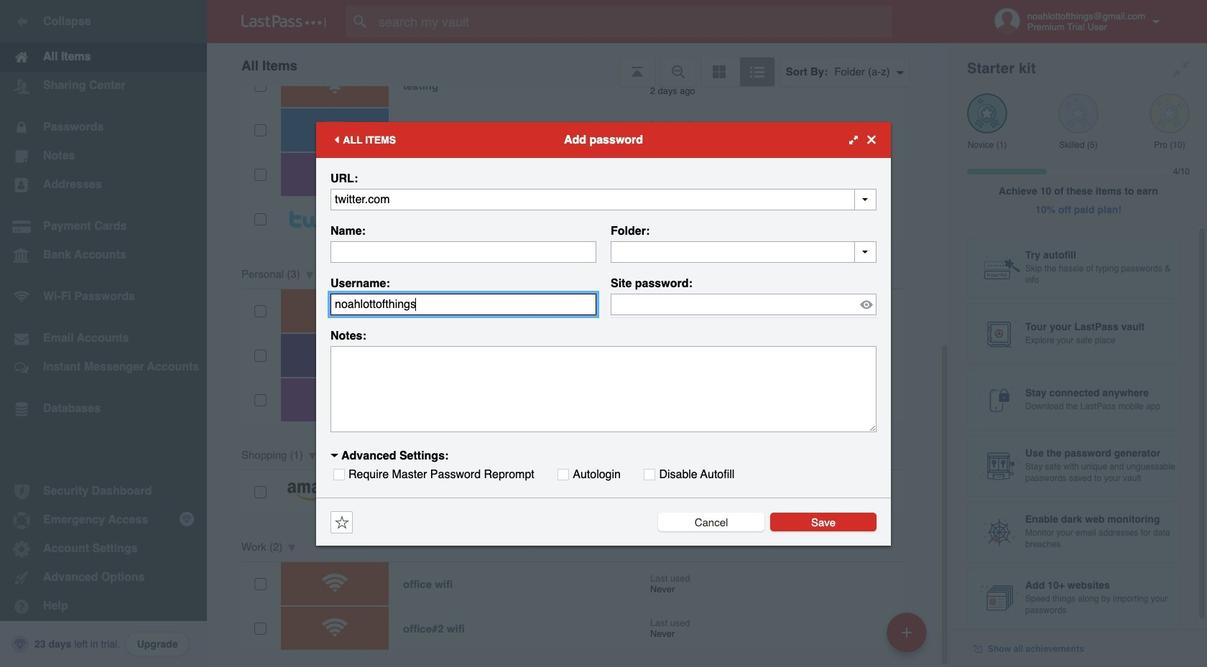 Task type: locate. For each thing, give the bounding box(es) containing it.
None text field
[[331, 189, 877, 210], [331, 294, 596, 315], [331, 346, 877, 432], [331, 189, 877, 210], [331, 294, 596, 315], [331, 346, 877, 432]]

None text field
[[331, 241, 596, 263], [611, 241, 877, 263], [331, 241, 596, 263], [611, 241, 877, 263]]

Search search field
[[346, 6, 920, 37]]

search my vault text field
[[346, 6, 920, 37]]

dialog
[[316, 122, 891, 546]]

main navigation navigation
[[0, 0, 207, 668]]

None password field
[[611, 294, 877, 315]]

lastpass image
[[241, 15, 326, 28]]



Task type: vqa. For each thing, say whether or not it's contained in the screenshot.
"Main content" main content
no



Task type: describe. For each thing, give the bounding box(es) containing it.
new item navigation
[[882, 609, 936, 668]]

vault options navigation
[[207, 43, 950, 86]]

new item image
[[902, 628, 912, 638]]



